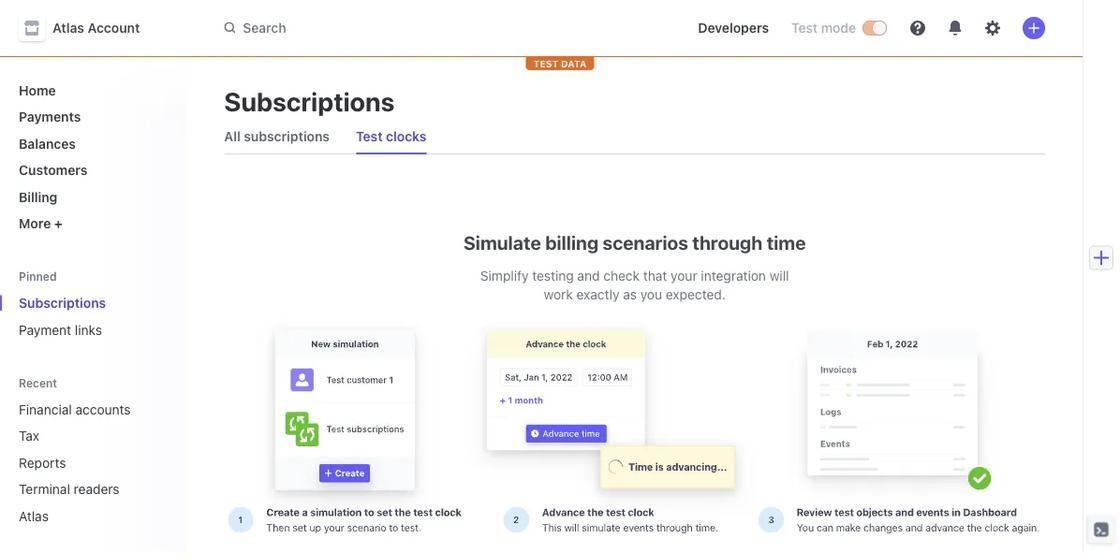 Task type: describe. For each thing, give the bounding box(es) containing it.
data
[[561, 58, 587, 69]]

that
[[643, 268, 667, 284]]

tab list containing all subscriptions
[[217, 120, 1045, 155]]

tax
[[19, 429, 39, 444]]

account
[[88, 20, 140, 36]]

balances
[[19, 136, 76, 151]]

accounts
[[75, 402, 131, 417]]

payment
[[19, 322, 71, 338]]

terminal readers
[[19, 482, 119, 497]]

work
[[544, 287, 573, 303]]

will
[[770, 268, 789, 284]]

developers link
[[691, 13, 777, 43]]

mode
[[821, 20, 856, 36]]

developers
[[698, 20, 769, 36]]

subscriptions
[[244, 129, 330, 144]]

integration
[[701, 268, 766, 284]]

simulate
[[464, 231, 541, 253]]

subscriptions inside the pinned "element"
[[19, 296, 106, 311]]

+
[[54, 216, 63, 231]]

payment links link
[[11, 315, 172, 345]]

clocks
[[386, 129, 427, 144]]

pinned element
[[11, 288, 172, 345]]

scenarios
[[603, 231, 688, 253]]

financial accounts link
[[11, 394, 146, 425]]

Search search field
[[213, 11, 668, 45]]

settings image
[[985, 21, 1000, 36]]

simplify
[[480, 268, 529, 284]]

time
[[767, 231, 806, 253]]

atlas account
[[52, 20, 140, 36]]

search
[[243, 20, 286, 35]]

testing
[[532, 268, 574, 284]]

billing
[[19, 189, 57, 205]]

atlas account button
[[19, 15, 159, 41]]

0 vertical spatial subscriptions
[[224, 86, 395, 117]]

tax link
[[11, 421, 146, 452]]

simplify testing and check that your integration will work exactly as you expected.
[[480, 268, 789, 303]]

billing
[[545, 231, 599, 253]]

pinned
[[19, 270, 57, 283]]

home
[[19, 82, 56, 98]]

and
[[577, 268, 600, 284]]

you
[[641, 287, 662, 303]]

atlas link
[[11, 501, 146, 532]]

check
[[604, 268, 640, 284]]

links
[[75, 322, 102, 338]]

atlas for atlas
[[19, 509, 49, 524]]

financial accounts
[[19, 402, 131, 417]]

recent navigation links element
[[0, 368, 187, 532]]

reports link
[[11, 448, 146, 478]]

more +
[[19, 216, 63, 231]]

readers
[[74, 482, 119, 497]]

your
[[671, 268, 698, 284]]

help image
[[911, 21, 925, 36]]

Search text field
[[213, 11, 668, 45]]

test mode
[[792, 20, 856, 36]]



Task type: vqa. For each thing, say whether or not it's contained in the screenshot.
verify at the left of the page
no



Task type: locate. For each thing, give the bounding box(es) containing it.
subscriptions
[[224, 86, 395, 117], [19, 296, 106, 311]]

through
[[693, 231, 763, 253]]

0 horizontal spatial atlas
[[19, 509, 49, 524]]

atlas
[[52, 20, 84, 36], [19, 509, 49, 524]]

atlas inside recent element
[[19, 509, 49, 524]]

expected.
[[666, 287, 726, 303]]

exactly
[[577, 287, 620, 303]]

1 vertical spatial test
[[356, 129, 383, 144]]

terminal
[[19, 482, 70, 497]]

simulate billing scenarios through time
[[464, 231, 806, 253]]

1 vertical spatial atlas
[[19, 509, 49, 524]]

all
[[224, 129, 240, 144]]

tab list
[[217, 120, 1045, 155]]

test
[[534, 58, 559, 69]]

customers link
[[11, 155, 172, 185]]

subscriptions up subscriptions
[[224, 86, 395, 117]]

all subscriptions
[[224, 129, 330, 144]]

atlas for atlas account
[[52, 20, 84, 36]]

recent element
[[0, 394, 187, 532]]

pinned navigation links element
[[11, 261, 176, 345]]

subscriptions link
[[11, 288, 172, 318]]

1 horizontal spatial atlas
[[52, 20, 84, 36]]

test inside tab list
[[356, 129, 383, 144]]

1 horizontal spatial subscriptions
[[224, 86, 395, 117]]

terminal readers link
[[11, 474, 146, 505]]

test
[[792, 20, 818, 36], [356, 129, 383, 144]]

0 horizontal spatial test
[[356, 129, 383, 144]]

atlas left account
[[52, 20, 84, 36]]

test clocks link
[[348, 124, 434, 150]]

0 vertical spatial test
[[792, 20, 818, 36]]

balances link
[[11, 128, 172, 159]]

payments
[[19, 109, 81, 125]]

atlas inside 'button'
[[52, 20, 84, 36]]

0 vertical spatial atlas
[[52, 20, 84, 36]]

test for test clocks
[[356, 129, 383, 144]]

core navigation links element
[[11, 75, 172, 239]]

home link
[[11, 75, 172, 105]]

test data
[[534, 58, 587, 69]]

1 horizontal spatial test
[[792, 20, 818, 36]]

payments link
[[11, 102, 172, 132]]

more
[[19, 216, 51, 231]]

all subscriptions link
[[217, 124, 337, 150]]

0 horizontal spatial subscriptions
[[19, 296, 106, 311]]

subscriptions up payment links
[[19, 296, 106, 311]]

as
[[623, 287, 637, 303]]

financial
[[19, 402, 72, 417]]

recent
[[19, 376, 57, 389]]

payment links
[[19, 322, 102, 338]]

reports
[[19, 455, 66, 471]]

test left mode
[[792, 20, 818, 36]]

billing link
[[11, 182, 172, 212]]

1 vertical spatial subscriptions
[[19, 296, 106, 311]]

test clocks
[[356, 129, 427, 144]]

test for test mode
[[792, 20, 818, 36]]

test left clocks
[[356, 129, 383, 144]]

customers
[[19, 163, 88, 178]]

atlas down terminal
[[19, 509, 49, 524]]



